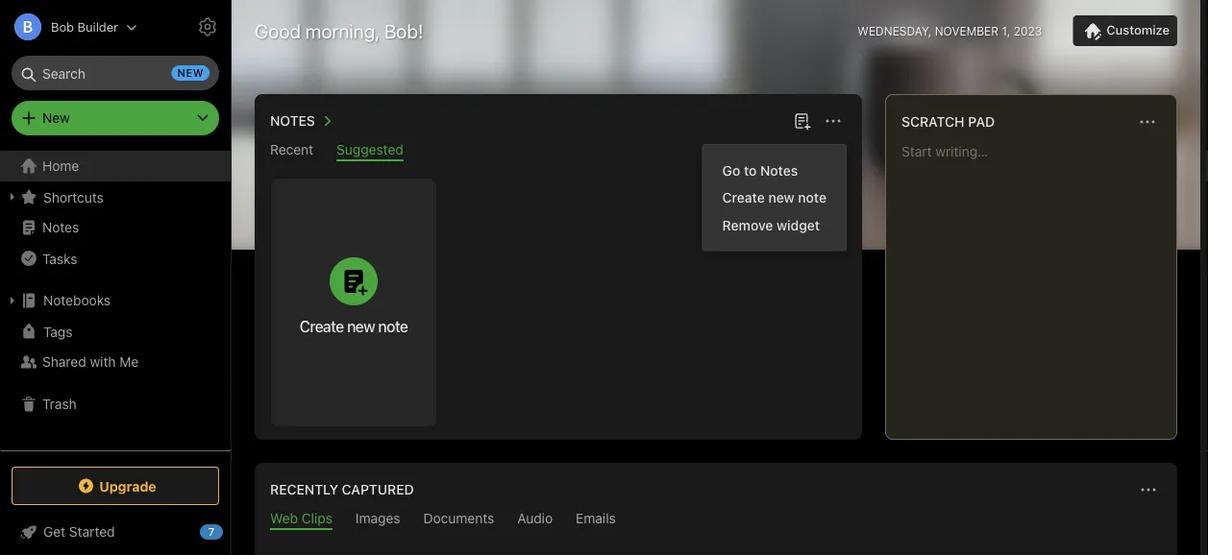 Task type: describe. For each thing, give the bounding box(es) containing it.
web clips tab
[[270, 511, 333, 531]]

home link
[[0, 151, 231, 182]]

emails
[[576, 511, 616, 527]]

images tab
[[356, 511, 401, 531]]

suggested tab panel
[[255, 162, 863, 440]]

clips
[[302, 511, 333, 527]]

shared with me link
[[0, 347, 230, 378]]

notes inside go to notes link
[[761, 163, 798, 178]]

recently
[[270, 482, 339, 498]]

notebooks
[[43, 293, 111, 309]]

audio tab
[[518, 511, 553, 531]]

tab list for recently captured
[[259, 511, 1174, 531]]

get started
[[43, 525, 115, 540]]

bob
[[51, 20, 74, 34]]

expand notebooks image
[[5, 293, 20, 309]]

note inside the dropdown list menu
[[799, 190, 827, 206]]

notes inside notes button
[[270, 113, 315, 129]]

remove widget
[[723, 217, 820, 233]]

tags button
[[0, 316, 230, 347]]

7
[[208, 527, 215, 539]]

tasks button
[[0, 243, 230, 274]]

new
[[42, 110, 70, 126]]

more actions field for scratch pad
[[1135, 109, 1162, 136]]

create new note inside the dropdown list menu
[[723, 190, 827, 206]]

recently captured button
[[266, 479, 414, 502]]

tasks
[[42, 251, 77, 267]]

builder
[[77, 20, 118, 34]]

suggested
[[337, 142, 404, 158]]

upgrade
[[99, 479, 156, 495]]

settings image
[[196, 15, 219, 38]]

new inside button
[[347, 317, 375, 336]]

get
[[43, 525, 65, 540]]

recent
[[270, 142, 314, 158]]

bob builder
[[51, 20, 118, 34]]

new search field
[[25, 56, 210, 90]]

morning,
[[306, 19, 380, 42]]

widget
[[777, 217, 820, 233]]

scratch pad button
[[898, 111, 996, 134]]

started
[[69, 525, 115, 540]]

create inside button
[[300, 317, 344, 336]]

upgrade button
[[12, 467, 219, 506]]

recently captured
[[270, 482, 414, 498]]

web
[[270, 511, 298, 527]]

documents tab
[[424, 511, 495, 531]]

shared
[[42, 354, 86, 370]]

go to notes link
[[704, 157, 846, 184]]

notebooks link
[[0, 286, 230, 316]]

home
[[42, 158, 79, 174]]

create inside the dropdown list menu
[[723, 190, 765, 206]]

create new note link
[[704, 184, 846, 212]]

Account field
[[0, 8, 138, 46]]

more actions field for recently captured
[[1136, 477, 1163, 504]]

new inside search box
[[177, 67, 204, 79]]

pad
[[969, 114, 996, 130]]



Task type: vqa. For each thing, say whether or not it's contained in the screenshot.
bottom Notes
yes



Task type: locate. For each thing, give the bounding box(es) containing it.
notes
[[270, 113, 315, 129], [761, 163, 798, 178], [42, 220, 79, 236]]

create
[[723, 190, 765, 206], [300, 317, 344, 336]]

1 horizontal spatial create
[[723, 190, 765, 206]]

0 vertical spatial tab list
[[259, 142, 859, 162]]

0 vertical spatial note
[[799, 190, 827, 206]]

More actions field
[[820, 108, 847, 135], [1135, 109, 1162, 136], [1136, 477, 1163, 504]]

remove widget link
[[704, 212, 846, 239]]

0 horizontal spatial create
[[300, 317, 344, 336]]

1 horizontal spatial create new note
[[723, 190, 827, 206]]

good morning, bob!
[[255, 19, 424, 42]]

more actions image for scratch pad
[[1137, 111, 1160, 134]]

tags
[[43, 324, 73, 340]]

good
[[255, 19, 301, 42]]

shortcuts
[[43, 189, 104, 205]]

click to collapse image
[[224, 520, 238, 543]]

1 horizontal spatial notes
[[270, 113, 315, 129]]

more actions image for recently captured
[[1138, 479, 1161, 502]]

1 vertical spatial notes
[[761, 163, 798, 178]]

tree containing home
[[0, 151, 231, 450]]

audio
[[518, 511, 553, 527]]

web clips tab panel
[[255, 531, 1178, 556]]

captured
[[342, 482, 414, 498]]

notes link
[[0, 213, 230, 243]]

1 vertical spatial create new note
[[300, 317, 408, 336]]

bob!
[[385, 19, 424, 42]]

notes up recent
[[270, 113, 315, 129]]

dropdown list menu
[[704, 157, 846, 239]]

create new note button
[[271, 179, 437, 427]]

to
[[744, 163, 757, 178]]

1 vertical spatial tab list
[[259, 511, 1174, 531]]

0 vertical spatial create
[[723, 190, 765, 206]]

2023
[[1014, 24, 1043, 38]]

notes up create new note link
[[761, 163, 798, 178]]

0 horizontal spatial create new note
[[300, 317, 408, 336]]

images
[[356, 511, 401, 527]]

0 horizontal spatial notes
[[42, 220, 79, 236]]

recent tab
[[270, 142, 314, 162]]

0 vertical spatial create new note
[[723, 190, 827, 206]]

scratch pad
[[902, 114, 996, 130]]

documents
[[424, 511, 495, 527]]

1 vertical spatial create
[[300, 317, 344, 336]]

1 horizontal spatial new
[[347, 317, 375, 336]]

notes button
[[266, 110, 338, 133]]

0 vertical spatial new
[[177, 67, 204, 79]]

2 tab list from the top
[[259, 511, 1174, 531]]

1 horizontal spatial note
[[799, 190, 827, 206]]

new inside the dropdown list menu
[[769, 190, 795, 206]]

create new note
[[723, 190, 827, 206], [300, 317, 408, 336]]

customize button
[[1074, 15, 1178, 46]]

Help and Learning task checklist field
[[0, 517, 231, 548]]

Start writing… text field
[[902, 143, 1176, 424]]

go to notes
[[723, 163, 798, 178]]

1 vertical spatial new
[[769, 190, 795, 206]]

tree
[[0, 151, 231, 450]]

shared with me
[[42, 354, 139, 370]]

tab list containing recent
[[259, 142, 859, 162]]

0 vertical spatial notes
[[270, 113, 315, 129]]

more actions image
[[822, 110, 845, 133], [1137, 111, 1160, 134], [1138, 479, 1161, 502]]

with
[[90, 354, 116, 370]]

shortcuts button
[[0, 182, 230, 213]]

2 horizontal spatial notes
[[761, 163, 798, 178]]

0 horizontal spatial note
[[378, 317, 408, 336]]

november
[[935, 24, 999, 38]]

tab list containing web clips
[[259, 511, 1174, 531]]

notes up tasks on the top
[[42, 220, 79, 236]]

trash
[[42, 397, 77, 413]]

1 tab list from the top
[[259, 142, 859, 162]]

tab list for notes
[[259, 142, 859, 162]]

2 horizontal spatial new
[[769, 190, 795, 206]]

note
[[799, 190, 827, 206], [378, 317, 408, 336]]

wednesday, november 1, 2023
[[858, 24, 1043, 38]]

2 vertical spatial notes
[[42, 220, 79, 236]]

web clips
[[270, 511, 333, 527]]

create new note inside button
[[300, 317, 408, 336]]

new
[[177, 67, 204, 79], [769, 190, 795, 206], [347, 317, 375, 336]]

remove
[[723, 217, 774, 233]]

new button
[[12, 101, 219, 136]]

suggested tab
[[337, 142, 404, 162]]

2 vertical spatial new
[[347, 317, 375, 336]]

emails tab
[[576, 511, 616, 531]]

tab list
[[259, 142, 859, 162], [259, 511, 1174, 531]]

1,
[[1003, 24, 1011, 38]]

Search text field
[[25, 56, 206, 90]]

0 horizontal spatial new
[[177, 67, 204, 79]]

1 vertical spatial note
[[378, 317, 408, 336]]

me
[[120, 354, 139, 370]]

customize
[[1107, 23, 1170, 37]]

scratch
[[902, 114, 965, 130]]

wednesday,
[[858, 24, 932, 38]]

go
[[723, 163, 741, 178]]

trash link
[[0, 389, 230, 420]]

note inside button
[[378, 317, 408, 336]]



